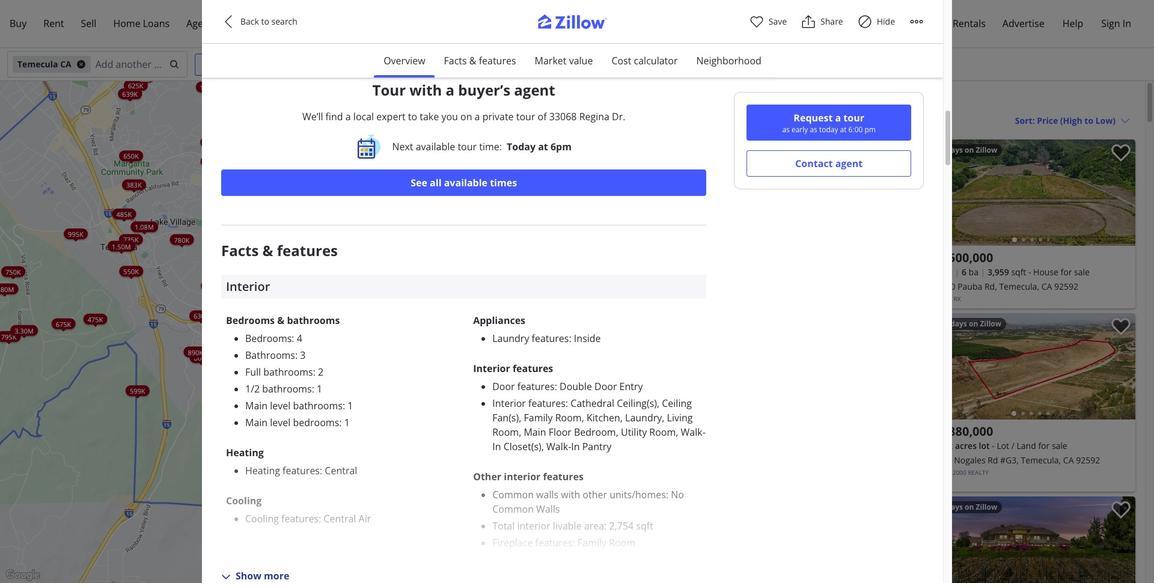 Task type: locate. For each thing, give the bounding box(es) containing it.
550k down 569k
[[226, 345, 241, 354]]

0 vertical spatial 785k
[[296, 353, 312, 362]]

1.25m
[[440, 141, 459, 150]]

temecula inside "filters" element
[[17, 58, 58, 70]]

ca right #g3,
[[1063, 454, 1074, 466]]

agent finder link
[[178, 10, 250, 38]]

tour left of
[[516, 110, 535, 123]]

chevron right image
[[1115, 185, 1129, 200], [1115, 359, 1129, 374]]

sqft up 39100 pauba rd, temecula, ca 92592 link
[[1011, 266, 1026, 278]]

a right find
[[345, 110, 351, 123]]

in right sign
[[1123, 17, 1131, 30]]

&
[[469, 54, 476, 67], [262, 240, 273, 260], [277, 314, 284, 327]]

to right 'back'
[[261, 16, 269, 27]]

tour down homes
[[844, 111, 864, 124]]

chevron left image for 68 days on zillow
[[933, 542, 947, 557]]

chevron right image for $9,500,000
[[1115, 185, 1129, 200]]

lot
[[979, 440, 990, 451]]

chevron right image inside property images, use arrow keys to navigate, image 1 of 41 group
[[1115, 185, 1129, 200]]

1.86m
[[364, 143, 383, 152]]

1 horizontal spatial facts & features
[[444, 54, 516, 67]]

1 vertical spatial chevron right image
[[1115, 359, 1129, 374]]

625k for the bottommost 625k link
[[249, 248, 264, 257]]

to inside 'link'
[[261, 16, 269, 27]]

total interior livable area : 2,754 sqft fireplace features : family room
[[492, 519, 653, 549]]

door down 'interior features' at the bottom left
[[492, 380, 515, 393]]

chevron down image inside show more button
[[221, 572, 231, 582]]

main content
[[703, 81, 1145, 583]]

help
[[1062, 17, 1083, 30]]

1 horizontal spatial family
[[578, 536, 606, 549]]

485k
[[116, 209, 132, 218]]

0 vertical spatial chevron left image
[[221, 14, 236, 29]]

chevron left image down 41
[[933, 185, 947, 200]]

0 horizontal spatial chevron down image
[[221, 572, 231, 582]]

550k left new
[[286, 273, 302, 282]]

2 vertical spatial &
[[277, 314, 284, 327]]

new
[[305, 270, 315, 275]]

0 horizontal spatial facts & features
[[221, 240, 338, 260]]

: inside cooling cooling features : central air
[[319, 512, 321, 525]]

3d inside 3d tour 1.08m
[[348, 222, 353, 228]]

available right all at left
[[444, 176, 487, 189]]

1 vertical spatial -
[[992, 440, 995, 451]]

agent finder
[[186, 17, 242, 30]]

0 horizontal spatial to
[[261, 16, 269, 27]]

39100 pauba rd, temecula, ca 92592 image
[[927, 139, 1135, 246]]

1.80m link
[[250, 290, 277, 301]]

features inside cooling cooling features : central air
[[281, 512, 319, 525]]

2 level from the top
[[270, 416, 291, 429]]

725k link
[[336, 244, 360, 255]]

chevron right image inside property images, use arrow keys to navigate, image 1 of 5 "group"
[[1115, 359, 1129, 374]]

show
[[236, 569, 261, 583]]

on right 80 at the top of the page
[[751, 145, 760, 155]]

5.20m
[[446, 183, 465, 192]]

room, up floor
[[555, 411, 584, 424]]

0 horizontal spatial at
[[538, 140, 548, 153]]

3d inside 3d tour 540k
[[222, 332, 228, 337]]

3d inside 3d tour 849k
[[331, 315, 337, 320]]

zillow right 41
[[976, 145, 997, 155]]

1 vertical spatial 875k
[[324, 371, 339, 380]]

840k
[[392, 298, 407, 307]]

4.89m
[[549, 186, 568, 195]]

tour inside 3d tour 540k
[[229, 332, 241, 337]]

walk- down floor
[[546, 440, 571, 453]]

sqft right 2,754
[[636, 519, 653, 532]]

filters element
[[0, 48, 1154, 81]]

1 vertical spatial interior
[[473, 362, 510, 375]]

1 vertical spatial 639k
[[266, 246, 281, 255]]

36400 de portola rd, temecula, ca 92592 image
[[713, 139, 922, 246]]

ca left remove tag image
[[60, 58, 71, 70]]

1 vertical spatial sqft
[[636, 519, 653, 532]]

days right the 68
[[946, 502, 963, 512]]

on for 80
[[751, 145, 760, 155]]

central right 700k
[[325, 464, 357, 477]]

tour inside 3d tour 849k
[[338, 315, 350, 320]]

bds
[[938, 266, 953, 278]]

1.20m link
[[339, 187, 367, 198]]

chevron right image for 68 days on zillow
[[1115, 542, 1129, 557]]

a inside request a tour as early as today at 6:00 pm
[[835, 111, 841, 124]]

for
[[1061, 266, 1072, 278], [1038, 440, 1050, 451]]

1 vertical spatial 699k link
[[316, 314, 340, 325]]

double
[[560, 380, 592, 393]]

chevron left image for 80 days on zillow
[[719, 185, 733, 200]]

chevron right image for $5,880,000
[[1115, 359, 1129, 374]]

facts up tour with a buyer's agent
[[444, 54, 467, 67]]

rent link
[[35, 10, 72, 38]]

1.80m
[[254, 291, 273, 300]]

& up tour with a buyer's agent
[[469, 54, 476, 67]]

interior for interior features :
[[492, 397, 526, 410]]

bedrooms up 569k
[[226, 314, 275, 327]]

759k
[[336, 240, 351, 249]]

2 chevron left image from the top
[[933, 542, 947, 557]]

chevron left image down 80 at the top of the page
[[719, 185, 733, 200]]

1 horizontal spatial 625k
[[249, 248, 264, 257]]

buy link
[[1, 10, 35, 38]]

650k up 383k link
[[123, 151, 139, 160]]

home
[[113, 17, 140, 30]]

on right 41
[[965, 145, 974, 155]]

chevron right image inside "property images, use arrow keys to navigate, image 1 of 69" group
[[1115, 542, 1129, 557]]

1 horizontal spatial room,
[[555, 411, 584, 424]]

1 vertical spatial agent
[[835, 157, 863, 170]]

840k link
[[388, 297, 411, 308]]

at right 950k on the top left
[[538, 140, 548, 153]]

1 vertical spatial cooling
[[245, 512, 279, 525]]

facts down 3d tour 1.08m
[[221, 240, 259, 260]]

1 chevron right image from the top
[[1115, 185, 1129, 200]]

level down 669k link
[[270, 399, 291, 412]]

total
[[492, 519, 515, 532]]

temecula, inside 0 los nogales rd #g3, temecula, ca 92592 remax 2000 realty
[[1021, 454, 1061, 466]]

in left closet(s),
[[492, 440, 501, 453]]

chevron down image
[[1120, 116, 1130, 125]]

& inside bedrooms & bathrooms bedrooms : 4 bathrooms : 3 full bathrooms : 2 1/2 bathrooms : 1 main level bathrooms : 1 main level bedrooms : 1
[[277, 314, 284, 327]]

0 horizontal spatial chevron right image
[[901, 185, 916, 200]]

2 horizontal spatial tour
[[844, 111, 864, 124]]

39100 pauba rd, temecula, ca 92592 realty rx
[[931, 281, 1078, 303]]

chevron left image inside property images, use arrow keys to navigate, image 1 of 41 group
[[933, 185, 947, 200]]

chevron right image
[[901, 185, 916, 200], [1115, 542, 1129, 557]]

chevron left image
[[221, 14, 236, 29], [719, 185, 733, 200], [933, 359, 947, 374]]

1 vertical spatial family
[[578, 536, 606, 549]]

490
[[936, 319, 949, 329]]

tour for request a tour as early as today at 6:00 pm
[[844, 111, 864, 124]]

3d up 759k
[[348, 222, 353, 228]]

2 chevron right image from the top
[[1115, 359, 1129, 374]]

features inside "total interior livable area : 2,754 sqft fireplace features : family room"
[[535, 536, 572, 549]]

ca inside "filters" element
[[60, 58, 71, 70]]

chevron left image down 490
[[933, 359, 947, 374]]

0 vertical spatial realty
[[931, 295, 952, 303]]

a left 6:00
[[835, 111, 841, 124]]

on right 490
[[969, 319, 978, 329]]

700k link
[[293, 462, 316, 473]]

chevron left image left 'back'
[[221, 14, 236, 29]]

0 vertical spatial facts & features
[[444, 54, 516, 67]]

temecula up results
[[715, 93, 771, 109]]

0 vertical spatial 639k link
[[118, 88, 142, 99]]

available down take
[[416, 140, 455, 153]]

kitchen,
[[587, 411, 623, 424]]

1 vertical spatial facts & features
[[221, 240, 338, 260]]

main navigation
[[0, 0, 1154, 48]]

980k 995k
[[68, 225, 586, 238]]

zillow right the 68
[[976, 502, 997, 512]]

google image
[[3, 567, 43, 583]]

sign in link
[[1093, 10, 1140, 38]]

1 horizontal spatial 3d
[[331, 315, 337, 320]]

family down "interior features :"
[[524, 411, 553, 424]]

interior up fan(s),
[[492, 397, 526, 410]]

790k link right 845k link
[[320, 410, 344, 421]]

on right the 68
[[965, 502, 974, 512]]

1 horizontal spatial realty
[[968, 468, 989, 477]]

central inside heating heating features : central
[[325, 464, 357, 477]]

realty inside 0 los nogales rd #g3, temecula, ca 92592 remax 2000 realty
[[968, 468, 989, 477]]

temecula left remove tag image
[[17, 58, 58, 70]]

zillow down 39100 pauba rd, temecula, ca 92592 realty rx
[[980, 319, 1001, 329]]

to left take
[[408, 110, 417, 123]]

a right '1m' link
[[475, 110, 480, 123]]

1 vertical spatial 785k
[[321, 394, 336, 403]]

interior up 670k link
[[226, 278, 270, 294]]

39100 pauba rd, temecula, ca 92592 link
[[931, 279, 1131, 294]]

1 horizontal spatial at
[[840, 124, 847, 135]]

link
[[208, 120, 236, 136], [206, 136, 250, 152], [255, 147, 283, 164], [333, 225, 361, 241], [206, 344, 235, 361], [335, 347, 363, 364], [322, 376, 351, 393]]

785k inside 785k 790k 790k
[[296, 353, 312, 362]]

walk-
[[681, 425, 706, 439], [546, 440, 571, 453]]

0 horizontal spatial for
[[1038, 440, 1050, 451]]

common up total
[[492, 502, 534, 516]]

1 vertical spatial chevron down image
[[221, 572, 231, 582]]

ca down house
[[1041, 281, 1052, 292]]

1 vertical spatial 92592
[[1076, 454, 1100, 466]]

we'll
[[302, 110, 323, 123]]

faster time image
[[356, 133, 383, 160]]

2 horizontal spatial in
[[1123, 17, 1131, 30]]

0 horizontal spatial 625k link
[[124, 80, 148, 90]]

599k
[[130, 386, 145, 395]]

1 horizontal spatial 650k link
[[327, 272, 351, 283]]

3d tour 540k
[[219, 332, 241, 346]]

with
[[409, 80, 442, 100], [561, 488, 580, 501]]

central inside cooling cooling features : central air
[[324, 512, 356, 525]]

1 vertical spatial 1
[[348, 399, 353, 412]]

tour
[[516, 110, 535, 123], [844, 111, 864, 124], [458, 140, 477, 153]]

790k right 845k link
[[324, 411, 340, 420]]

0 vertical spatial to
[[261, 16, 269, 27]]

0 horizontal spatial 639k
[[122, 89, 138, 98]]

0 vertical spatial temecula,
[[999, 281, 1039, 292]]

common
[[492, 488, 534, 501], [492, 502, 534, 516]]

0 horizontal spatial sqft
[[636, 519, 653, 532]]

1 horizontal spatial temecula
[[715, 93, 771, 109]]

zillow right 80 at the top of the page
[[762, 145, 784, 155]]

tour down '1m' link
[[458, 140, 477, 153]]

849k
[[328, 320, 343, 329]]

0 vertical spatial cooling
[[226, 494, 262, 507]]

realty inside 39100 pauba rd, temecula, ca 92592 realty rx
[[931, 295, 952, 303]]

in down floor
[[571, 440, 580, 453]]

1 vertical spatial common
[[492, 502, 534, 516]]

2 horizontal spatial 1.50m link
[[247, 292, 274, 303]]

chevron right image for 80 days on zillow
[[901, 185, 916, 200]]

los
[[938, 454, 952, 466]]

0 horizontal spatial realty
[[931, 295, 952, 303]]

785k link down 4 at bottom
[[292, 352, 316, 363]]

0 vertical spatial available
[[416, 140, 455, 153]]

common down other interior features on the bottom of the page
[[492, 488, 534, 501]]

785k for 785k
[[321, 394, 336, 403]]

no
[[671, 488, 684, 501]]

temecula for temecula ca luxury homes
[[715, 93, 771, 109]]

zillow for 80 days on zillow
[[762, 145, 784, 155]]

/
[[1011, 440, 1015, 451]]

days for 68
[[946, 502, 963, 512]]

1 vertical spatial 1.50m
[[112, 241, 131, 250]]

795k
[[1, 332, 16, 341]]

temecula, inside 39100 pauba rd, temecula, ca 92592 realty rx
[[999, 281, 1039, 292]]

1 vertical spatial tour
[[338, 315, 350, 320]]

2.25m link
[[342, 158, 370, 168]]

1 horizontal spatial facts
[[444, 54, 467, 67]]

main inside the cathedral ceiling(s), ceiling fan(s), family room, kitchen, laundry, living room, main floor bedroom, utility room, walk- in closet(s), walk-in pantry
[[524, 425, 546, 439]]

1 horizontal spatial as
[[810, 124, 817, 135]]

1 vertical spatial 1.50m link
[[108, 240, 135, 251]]

chevron down image left show
[[221, 572, 231, 582]]

0 horizontal spatial tour
[[458, 140, 477, 153]]

1 as from the left
[[782, 124, 790, 135]]

chevron down image
[[430, 60, 440, 69], [221, 572, 231, 582]]

on for 490
[[969, 319, 978, 329]]

cost calculator button
[[602, 44, 687, 78]]

1 chevron left image from the top
[[933, 185, 947, 200]]

for right house
[[1061, 266, 1072, 278]]

property images, use arrow keys to navigate, image 1 of 69 group
[[927, 496, 1135, 583]]

699k for the top '699k' link
[[313, 252, 328, 261]]

670k 675k 680k
[[56, 312, 274, 331]]

other interior features
[[473, 470, 584, 483]]

2 common from the top
[[492, 502, 534, 516]]

0 vertical spatial tour
[[354, 222, 366, 228]]

days for 41
[[946, 145, 963, 155]]

0 vertical spatial chevron right image
[[1115, 185, 1129, 200]]

zillow
[[762, 145, 784, 155], [976, 145, 997, 155], [980, 319, 1001, 329], [976, 502, 997, 512]]

bathrooms up 845k link
[[262, 382, 312, 395]]

available inside 'see all available times' button
[[444, 176, 487, 189]]

room, down fan(s),
[[492, 425, 521, 439]]

agent down 6:00
[[835, 157, 863, 170]]

realty down "39100"
[[931, 295, 952, 303]]

550k left 840k link
[[371, 289, 387, 298]]

650k link up 383k link
[[119, 150, 143, 161]]

chevron left image for 490 days on zillow
[[933, 359, 947, 374]]

chevron right image inside property images, use arrow keys to navigate, image 1 of 21 group
[[901, 185, 916, 200]]

door up cathedral
[[594, 380, 617, 393]]

ba
[[969, 266, 979, 278]]

chevron left image inside property images, use arrow keys to navigate, image 1 of 21 group
[[719, 185, 733, 200]]

today
[[507, 140, 536, 153]]

with up take
[[409, 80, 442, 100]]

845k
[[283, 403, 299, 412]]

1 horizontal spatial 639k
[[266, 246, 281, 255]]

92592 inside 0 los nogales rd #g3, temecula, ca 92592 remax 2000 realty
[[1076, 454, 1100, 466]]

cooling
[[226, 494, 262, 507], [245, 512, 279, 525]]

0 vertical spatial 1.50m link
[[196, 81, 223, 92]]

days right 41
[[946, 145, 963, 155]]

rx
[[954, 295, 961, 303]]

as left early
[[782, 124, 790, 135]]

0 vertical spatial 699k
[[313, 252, 328, 261]]

& right 680k
[[277, 314, 284, 327]]

realty
[[931, 295, 952, 303], [968, 468, 989, 477]]

1.50m
[[200, 82, 219, 91], [112, 241, 131, 250], [251, 293, 270, 302]]

550k for 550k link above 3d tour 1.08m
[[267, 200, 282, 209]]

- up 39100 pauba rd, temecula, ca 92592 link
[[1028, 266, 1031, 278]]

save this home image
[[898, 144, 917, 162], [1111, 318, 1131, 336], [1111, 501, 1131, 519]]

1 horizontal spatial 875k link
[[387, 293, 410, 304]]

sell link
[[72, 10, 105, 38]]

1 vertical spatial 650k
[[331, 273, 346, 282]]

with right walls
[[561, 488, 580, 501]]

68 days on zillow
[[936, 502, 997, 512]]

0 vertical spatial sqft
[[1011, 266, 1026, 278]]

1 vertical spatial sale
[[1052, 440, 1067, 451]]

main content containing temecula ca luxury homes
[[703, 81, 1145, 583]]

1 vertical spatial chevron left image
[[933, 542, 947, 557]]

central left air at the left bottom of the page
[[324, 512, 356, 525]]

as
[[782, 124, 790, 135], [810, 124, 817, 135]]

1/2
[[245, 382, 260, 395]]

900k
[[246, 367, 262, 376]]

699k link
[[309, 251, 332, 262], [316, 314, 340, 325]]

3d right 799k 800k
[[331, 315, 337, 320]]

735k
[[123, 235, 139, 244]]

chevron down image right overview
[[430, 60, 440, 69]]

0 los nogales rd #g3, temecula, ca 92592 link
[[931, 453, 1131, 468]]

1 vertical spatial &
[[262, 240, 273, 260]]

0 horizontal spatial chevron left image
[[221, 14, 236, 29]]

2 as from the left
[[810, 124, 817, 135]]

0 horizontal spatial sale
[[1052, 440, 1067, 451]]

2 horizontal spatial tour
[[354, 222, 366, 228]]

interior for interior features
[[473, 362, 510, 375]]

845k link
[[279, 402, 303, 413]]

1 horizontal spatial door
[[594, 380, 617, 393]]

days for 80
[[733, 145, 749, 155]]

land
[[1017, 440, 1036, 451]]

0 vertical spatial interior
[[226, 278, 270, 294]]

& left 590k
[[262, 240, 273, 260]]

37028 de portola rd, temecula, ca 92592 image
[[927, 496, 1135, 583]]

2 vertical spatial tour
[[229, 332, 241, 337]]

1
[[317, 382, 322, 395], [348, 399, 353, 412], [344, 416, 350, 429]]

2.58m link
[[201, 280, 228, 291]]

tour inside request a tour as early as today at 6:00 pm
[[844, 111, 864, 124]]

on up 1m
[[460, 110, 472, 123]]

features inside appliances laundry features : inside
[[532, 332, 569, 345]]

bedrooms
[[293, 416, 339, 429]]

sale
[[1074, 266, 1090, 278], [1052, 440, 1067, 451]]

0 vertical spatial 625k
[[128, 81, 143, 90]]

& inside facts & features button
[[469, 54, 476, 67]]

0 vertical spatial walk-
[[681, 425, 706, 439]]

3d
[[348, 222, 353, 228], [331, 315, 337, 320], [222, 332, 228, 337]]

0 vertical spatial family
[[524, 411, 553, 424]]

chevron left image down the 68
[[933, 542, 947, 557]]

2 horizontal spatial 3d
[[348, 222, 353, 228]]

find
[[326, 110, 343, 123]]

5.88m link
[[497, 78, 525, 89]]

as right early
[[810, 124, 817, 135]]

550k down 735k link
[[123, 266, 139, 275]]

1 vertical spatial 3d
[[331, 315, 337, 320]]

home loans
[[113, 17, 170, 30]]

650k
[[123, 151, 139, 160], [331, 273, 346, 282]]

interior for interior
[[226, 278, 270, 294]]

family down area
[[578, 536, 606, 549]]

11.0m
[[511, 199, 530, 208]]

550k link down 799k
[[282, 272, 306, 282]]

door
[[492, 380, 515, 393], [594, 380, 617, 393]]

1 horizontal spatial 875k
[[391, 294, 406, 303]]

sale up "0 los nogales rd #g3, temecula, ca 92592" link
[[1052, 440, 1067, 451]]

bathrooms
[[287, 314, 340, 327], [263, 365, 313, 379], [262, 382, 312, 395], [293, 399, 343, 412]]

interior inside "total interior livable area : 2,754 sqft fireplace features : family room"
[[517, 519, 550, 532]]

0 vertical spatial common
[[492, 488, 534, 501]]

interior down closet(s),
[[504, 470, 541, 483]]

interior for other
[[504, 470, 541, 483]]

property images, use arrow keys to navigate, image 1 of 5 group
[[927, 313, 1135, 423]]

level down 845k link
[[270, 416, 291, 429]]

chevron left image
[[933, 185, 947, 200], [933, 542, 947, 557]]

1 vertical spatial chevron left image
[[719, 185, 733, 200]]

walk- down living
[[681, 425, 706, 439]]

you
[[441, 110, 458, 123]]

569k link
[[226, 332, 250, 343]]

family inside the cathedral ceiling(s), ceiling fan(s), family room, kitchen, laundry, living room, main floor bedroom, utility room, walk- in closet(s), walk-in pantry
[[524, 411, 553, 424]]

tour for 540k
[[229, 332, 241, 337]]

1 horizontal spatial tour
[[338, 315, 350, 320]]

795k link
[[0, 331, 21, 342]]

interior
[[504, 470, 541, 483], [517, 519, 550, 532]]

1 horizontal spatial &
[[277, 314, 284, 327]]

785k link down 2
[[316, 387, 345, 403]]

1 vertical spatial 625k link
[[244, 247, 268, 258]]

650k link right new
[[327, 272, 351, 283]]

0 horizontal spatial with
[[409, 80, 442, 100]]

at inside request a tour as early as today at 6:00 pm
[[840, 124, 847, 135]]

2 vertical spatial chevron left image
[[933, 359, 947, 374]]

785k down 4 at bottom
[[296, 353, 312, 362]]

1 vertical spatial level
[[270, 416, 291, 429]]

550k up 3d tour 1.08m
[[267, 200, 282, 209]]

tour for 849k
[[338, 315, 350, 320]]

sale right house
[[1074, 266, 1090, 278]]

550k down 799k
[[293, 275, 308, 284]]

at left 6:00
[[840, 124, 847, 135]]

realty down nogales
[[968, 468, 989, 477]]

0 vertical spatial 92592
[[1054, 281, 1078, 292]]

790k right 700k
[[313, 470, 328, 479]]

#g3,
[[1000, 454, 1019, 466]]



Task type: vqa. For each thing, say whether or not it's contained in the screenshot.
'COMPASS,' within 1235 sanchez st, san francisco, ca 94114 compass, jane r. poppelreiter dre #01469916
no



Task type: describe. For each thing, give the bounding box(es) containing it.
dr
[[612, 110, 623, 123]]

0 horizontal spatial room,
[[492, 425, 521, 439]]

675k link
[[52, 318, 75, 329]]

buy
[[10, 17, 27, 30]]

save this home image for 68 days on zillow
[[1111, 501, 1131, 519]]

950k link
[[518, 150, 542, 161]]

750k link
[[1, 266, 25, 277]]

1.20m
[[344, 188, 363, 197]]

rd
[[988, 454, 998, 466]]

3d tour link
[[336, 221, 369, 237]]

48.52
[[931, 440, 953, 451]]

1 horizontal spatial walk-
[[681, 425, 706, 439]]

0 horizontal spatial 639k link
[[118, 88, 142, 99]]

1 horizontal spatial chevron down image
[[430, 60, 440, 69]]

heating heating features : central
[[226, 446, 357, 477]]

1 vertical spatial 790k link
[[309, 469, 333, 480]]

1 vertical spatial 790k
[[313, 470, 328, 479]]

for inside $5,880,000 48.52 acres lot - lot / land for sale
[[1038, 440, 1050, 451]]

chevron left image for 41 days on zillow
[[933, 185, 947, 200]]

remax
[[931, 468, 951, 477]]

1 horizontal spatial sale
[[1074, 266, 1090, 278]]

1 horizontal spatial -
[[1028, 266, 1031, 278]]

550k inside new 550k
[[293, 275, 308, 284]]

585k
[[233, 372, 248, 381]]

tour inside 3d tour 1.08m
[[354, 222, 366, 228]]

bathrooms down 3
[[263, 365, 313, 379]]

remove tag image
[[76, 60, 86, 69]]

670k
[[252, 312, 267, 321]]

days for 490
[[950, 319, 967, 329]]

bathrooms up bedrooms
[[293, 399, 343, 412]]

600k link
[[253, 243, 277, 254]]

closet(s),
[[503, 440, 544, 453]]

0 horizontal spatial in
[[492, 440, 501, 453]]

door features : double door entry
[[492, 380, 643, 393]]

890k
[[188, 347, 203, 356]]

.
[[623, 110, 625, 123]]

zillow for 41 days on zillow
[[976, 145, 997, 155]]

1 vertical spatial 650k link
[[327, 272, 351, 283]]

save
[[769, 16, 787, 27]]

1 level from the top
[[270, 399, 291, 412]]

facts inside facts & features button
[[444, 54, 467, 67]]

search image
[[170, 60, 179, 69]]

heart image
[[749, 14, 764, 29]]

129 results
[[715, 114, 760, 126]]

2 door from the left
[[594, 380, 617, 393]]

bedrooms & bathrooms bedrooms : 4 bathrooms : 3 full bathrooms : 2 1/2 bathrooms : 1 main level bathrooms : 1 main level bedrooms : 1
[[226, 314, 353, 429]]

1 horizontal spatial tour
[[516, 110, 535, 123]]

0 vertical spatial bedrooms
[[226, 314, 275, 327]]

41
[[936, 145, 944, 155]]

laundry,
[[625, 411, 664, 424]]

1 horizontal spatial 785k link
[[316, 387, 345, 403]]

bathrooms up 4 at bottom
[[287, 314, 340, 327]]

669k link
[[269, 376, 293, 387]]

interior for total
[[517, 519, 550, 532]]

manage
[[914, 17, 950, 30]]

clear field image
[[168, 60, 177, 69]]

zillow logo image
[[529, 14, 625, 35]]

back to search
[[240, 16, 297, 27]]

625k for top 625k link
[[128, 81, 143, 90]]

central for central
[[325, 464, 357, 477]]

725k
[[341, 245, 356, 254]]

0 vertical spatial 790k link
[[320, 410, 344, 421]]

appliances
[[473, 314, 525, 327]]

hide image
[[858, 14, 872, 29]]

980k
[[570, 225, 586, 234]]

map region
[[0, 45, 855, 583]]

all
[[430, 176, 442, 189]]

1 horizontal spatial sqft
[[1011, 266, 1026, 278]]

value
[[569, 54, 593, 67]]

550k link left 840k
[[367, 288, 391, 299]]

family inside "total interior livable area : 2,754 sqft fireplace features : family room"
[[578, 536, 606, 549]]

cost calculator
[[612, 54, 678, 67]]

0 vertical spatial 875k link
[[387, 293, 410, 304]]

785k for 785k 790k 790k
[[296, 353, 312, 362]]

0
[[931, 454, 936, 466]]

1 horizontal spatial in
[[571, 440, 580, 453]]

entry
[[619, 380, 643, 393]]

0 los nogales rd #g3, temecula, ca 92592 remax 2000 realty
[[931, 454, 1100, 477]]

0 horizontal spatial 650k
[[123, 151, 139, 160]]

features inside heating heating features : central
[[283, 464, 320, 477]]

92592 inside 39100 pauba rd, temecula, ca 92592 realty rx
[[1054, 281, 1078, 292]]

1 vertical spatial facts
[[221, 240, 259, 260]]

1 vertical spatial heating
[[245, 464, 280, 477]]

3,959 sqft
[[988, 266, 1026, 278]]

: inside appliances laundry features : inside
[[569, 332, 571, 345]]

550k for 550k link left of 840k
[[371, 289, 387, 298]]

inside
[[574, 332, 601, 345]]

times
[[490, 176, 517, 189]]

383k link
[[122, 179, 146, 190]]

0 los nogales rd #g3, temecula, ca 92592 image
[[927, 313, 1135, 420]]

980k link
[[566, 224, 590, 235]]

1 horizontal spatial with
[[561, 488, 580, 501]]

2.25m
[[346, 158, 365, 168]]

0 horizontal spatial agent
[[514, 80, 555, 100]]

6
[[962, 266, 966, 278]]

take
[[420, 110, 439, 123]]

3d for 540k
[[222, 332, 228, 337]]

0 horizontal spatial 1.50m
[[112, 241, 131, 250]]

skip link list tab list
[[374, 44, 771, 78]]

ca left luxury
[[774, 93, 790, 109]]

630k link
[[189, 310, 213, 321]]

0 vertical spatial 1
[[317, 382, 322, 395]]

2 vertical spatial 1.50m
[[251, 293, 270, 302]]

4.89m link
[[545, 185, 573, 196]]

buyer's
[[458, 80, 510, 100]]

central for central air
[[324, 512, 356, 525]]

1.25m link
[[435, 140, 463, 151]]

1 vertical spatial walk-
[[546, 440, 571, 453]]

0 vertical spatial 625k link
[[124, 80, 148, 90]]

back
[[240, 16, 259, 27]]

save button
[[749, 14, 787, 29]]

1 door from the left
[[492, 380, 515, 393]]

zillow for 490 days on zillow
[[980, 319, 1001, 329]]

700k
[[297, 463, 312, 472]]

in inside navigation
[[1123, 17, 1131, 30]]

1 vertical spatial at
[[538, 140, 548, 153]]

property images, use arrow keys to navigate, image 1 of 21 group
[[713, 139, 922, 246]]

0 vertical spatial 790k
[[324, 411, 340, 420]]

ca inside 0 los nogales rd #g3, temecula, ca 92592 remax 2000 realty
[[1063, 454, 1074, 466]]

1 vertical spatial save this home image
[[1111, 318, 1131, 336]]

time:
[[479, 140, 502, 153]]

share image
[[801, 14, 816, 29]]

0 vertical spatial with
[[409, 80, 442, 100]]

800k inside 799k 800k
[[306, 376, 321, 385]]

neighborhood button
[[687, 44, 771, 78]]

383k
[[126, 180, 142, 189]]

acres
[[955, 440, 977, 451]]

save this home image
[[1111, 144, 1131, 162]]

1 vertical spatial bedrooms
[[245, 332, 292, 345]]

see
[[411, 176, 427, 189]]

550k link down 569k
[[221, 344, 245, 355]]

on for 68
[[965, 502, 974, 512]]

699k for the bottommost '699k' link
[[321, 315, 336, 324]]

1 horizontal spatial for
[[1061, 266, 1072, 278]]

sale inside $5,880,000 48.52 acres lot - lot / land for sale
[[1052, 440, 1067, 451]]

$5,880,000 48.52 acres lot - lot / land for sale
[[931, 423, 1067, 451]]

688k
[[208, 156, 223, 165]]

ca inside 39100 pauba rd, temecula, ca 92592 realty rx
[[1041, 281, 1052, 292]]

advertise
[[1003, 17, 1044, 30]]

615k link
[[245, 226, 274, 242]]

799k 800k
[[291, 248, 321, 385]]

hide
[[877, 16, 895, 27]]

0 vertical spatial 699k link
[[309, 251, 332, 262]]

0 horizontal spatial 650k link
[[119, 150, 143, 161]]

3.30m
[[15, 326, 34, 335]]

0 vertical spatial 1.50m
[[200, 82, 219, 91]]

3.30m link
[[10, 325, 38, 336]]

back to search link
[[221, 14, 311, 29]]

750k
[[5, 267, 21, 276]]

sign
[[1101, 17, 1120, 30]]

635k link
[[276, 237, 300, 248]]

home loans link
[[105, 10, 178, 38]]

675k
[[56, 319, 71, 328]]

0 vertical spatial 639k
[[122, 89, 138, 98]]

a up you
[[446, 80, 454, 100]]

help link
[[1054, 10, 1092, 38]]

2,754
[[609, 519, 634, 532]]

tour with a buyer's agent
[[372, 80, 555, 100]]

zillow for 68 days on zillow
[[976, 502, 997, 512]]

overview
[[384, 54, 425, 67]]

property images, use arrow keys to navigate, image 1 of 41 group
[[927, 139, 1135, 249]]

save this home image for 80 days on zillow
[[898, 144, 917, 162]]

3d tour 1.08m
[[135, 222, 366, 231]]

635k
[[281, 238, 296, 247]]

facts & features inside button
[[444, 54, 516, 67]]

facts & features button
[[434, 44, 526, 78]]

0 vertical spatial 785k link
[[292, 352, 316, 363]]

contact agent
[[795, 157, 863, 170]]

agent inside contact agent button
[[835, 157, 863, 170]]

temecula for temecula ca
[[17, 58, 58, 70]]

- inside $5,880,000 48.52 acres lot - lot / land for sale
[[992, 440, 995, 451]]

area
[[584, 519, 604, 532]]

1 horizontal spatial 1.50m link
[[196, 81, 223, 92]]

2 vertical spatial 1
[[344, 416, 350, 429]]

585k link
[[228, 371, 252, 382]]

1 horizontal spatial 639k link
[[262, 245, 285, 256]]

995k
[[68, 229, 83, 238]]

more image
[[909, 14, 924, 29]]

550k link down 735k link
[[119, 266, 143, 276]]

3d for 849k
[[331, 315, 337, 320]]

6pm
[[551, 140, 572, 153]]

features inside button
[[479, 54, 516, 67]]

550k for 550k link under 735k link
[[123, 266, 139, 275]]

1 horizontal spatial to
[[408, 110, 417, 123]]

contact agent button
[[747, 150, 911, 177]]

bathrooms
[[245, 349, 295, 362]]

1 horizontal spatial 650k
[[331, 273, 346, 282]]

550k for 550k link underneath 569k
[[226, 345, 241, 354]]

1 vertical spatial 875k link
[[320, 370, 344, 381]]

0 vertical spatial heating
[[226, 446, 264, 459]]

2
[[318, 365, 324, 379]]

common inside the no common walls
[[492, 502, 534, 516]]

1 common from the top
[[492, 488, 534, 501]]

on for 41
[[965, 145, 974, 155]]

: inside heating heating features : central
[[320, 464, 322, 477]]

sqft inside "total interior livable area : 2,754 sqft fireplace features : family room"
[[636, 519, 653, 532]]

rentals
[[953, 17, 986, 30]]

550k for 550k link below 799k
[[286, 273, 302, 282]]

0 horizontal spatial 875k
[[324, 371, 339, 380]]

tour for next available tour time: today at 6pm
[[458, 140, 477, 153]]

5.88m
[[502, 79, 521, 88]]

550k link up 3d tour 1.08m
[[262, 199, 286, 210]]

new 550k
[[293, 270, 315, 284]]

799k
[[291, 248, 306, 257]]

2 vertical spatial 1.50m link
[[247, 292, 274, 303]]

3,959
[[988, 266, 1009, 278]]

2 horizontal spatial room,
[[649, 425, 678, 439]]



